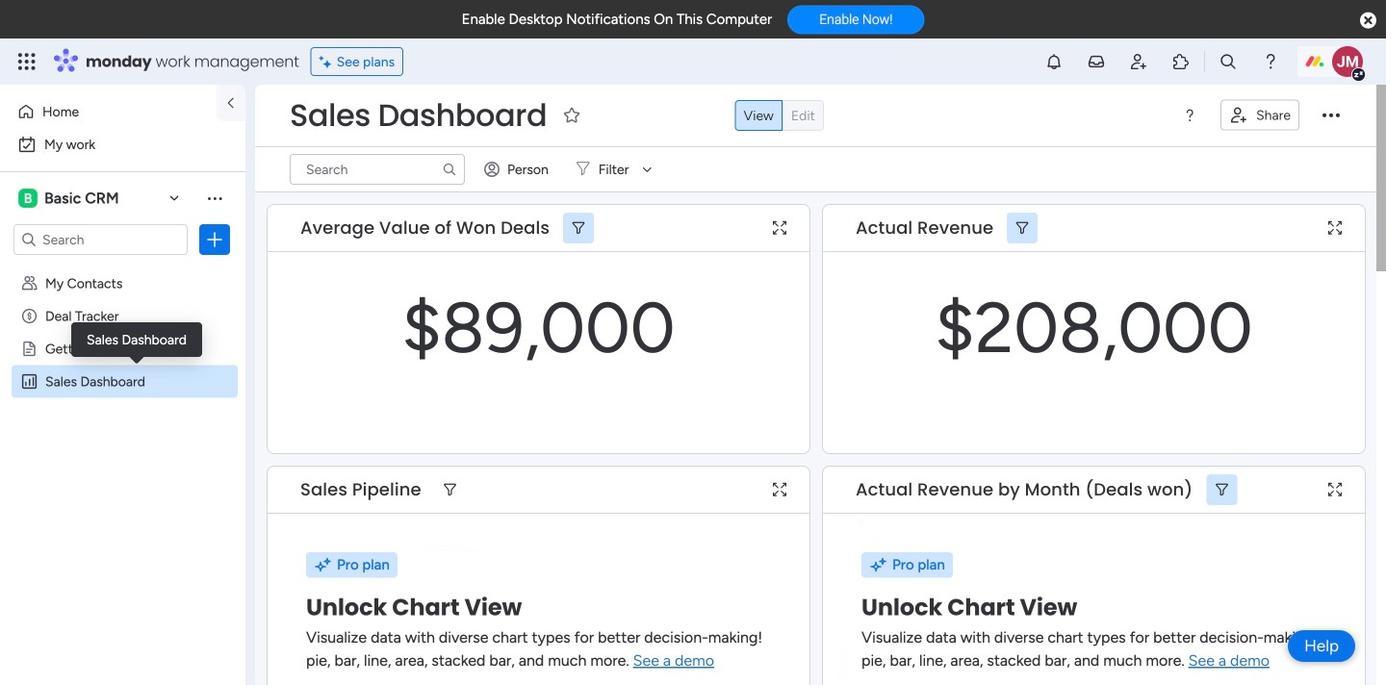 Task type: describe. For each thing, give the bounding box(es) containing it.
v2 fullscreen image
[[773, 221, 787, 235]]

share image
[[1230, 105, 1249, 125]]

Search in workspace field
[[40, 229, 161, 251]]

2 vertical spatial option
[[0, 266, 246, 270]]

dapulse close image
[[1361, 11, 1377, 31]]

1 vertical spatial option
[[12, 129, 234, 160]]

Filter dashboard by text search field
[[290, 154, 465, 185]]

see plans image
[[319, 51, 337, 72]]



Task type: locate. For each thing, give the bounding box(es) containing it.
add to favorites image
[[563, 105, 582, 125]]

workspace selection element
[[18, 187, 122, 210]]

monday marketplace image
[[1172, 52, 1191, 71]]

banner
[[255, 85, 1377, 193]]

None search field
[[290, 154, 465, 185]]

public dashboard image
[[20, 373, 39, 391]]

None field
[[285, 95, 552, 136], [296, 216, 555, 241], [851, 216, 999, 241], [296, 478, 426, 503], [851, 478, 1198, 503], [285, 95, 552, 136], [296, 216, 555, 241], [851, 216, 999, 241], [296, 478, 426, 503], [851, 478, 1198, 503]]

search everything image
[[1219, 52, 1239, 71]]

select product image
[[17, 52, 37, 71]]

update feed image
[[1087, 52, 1107, 71]]

menu image
[[1183, 108, 1198, 123]]

workspace image
[[18, 188, 38, 209]]

more options image
[[1323, 107, 1341, 124]]

public board image
[[20, 340, 39, 358]]

v2 fullscreen image
[[1329, 221, 1343, 235], [773, 483, 787, 497], [1329, 483, 1343, 497]]

options image
[[205, 230, 224, 249]]

option
[[12, 96, 205, 127], [12, 129, 234, 160], [0, 266, 246, 270]]

invite members image
[[1130, 52, 1149, 71]]

0 vertical spatial option
[[12, 96, 205, 127]]

notifications image
[[1045, 52, 1064, 71]]

list box
[[0, 263, 246, 658]]

search image
[[442, 162, 457, 177]]

jeremy miller image
[[1333, 46, 1364, 77]]

help image
[[1262, 52, 1281, 71]]

workspace options image
[[205, 189, 224, 208]]

arrow down image
[[636, 158, 659, 181]]



Task type: vqa. For each thing, say whether or not it's contained in the screenshot.
"Integrate" button
no



